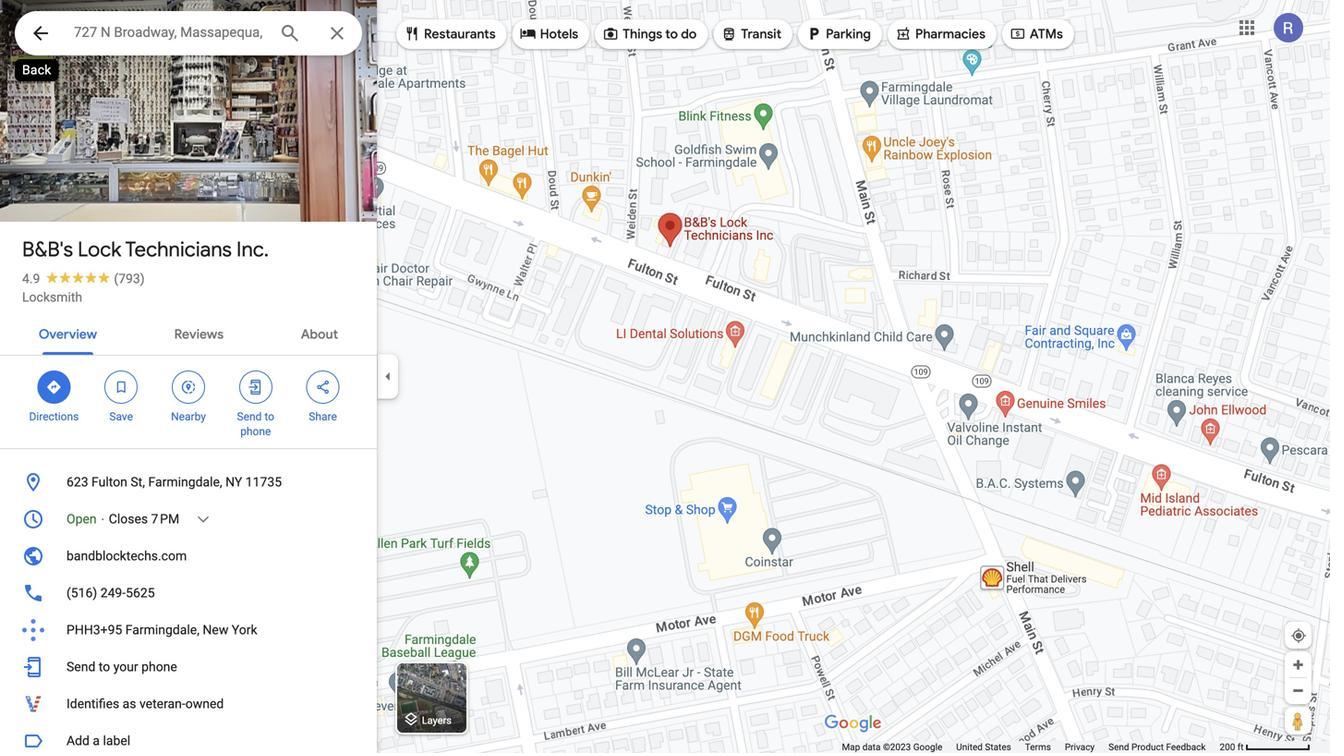 Task type: locate. For each thing, give the bounding box(es) containing it.
to
[[666, 26, 678, 43], [265, 410, 274, 423], [99, 659, 110, 675]]

footer containing map data ©2023 google
[[842, 741, 1220, 753]]

11735
[[246, 474, 282, 490]]

5625
[[126, 585, 155, 601]]

send inside button
[[67, 659, 95, 675]]

about
[[301, 326, 338, 343]]

overview button
[[24, 310, 112, 355]]

623 fulton st, farmingdale, ny 11735
[[67, 474, 282, 490]]

photo of b&b's lock technicians inc. image
[[0, 0, 377, 446]]

tab list
[[0, 310, 377, 355]]

2 horizontal spatial to
[[666, 26, 678, 43]]


[[603, 24, 619, 44]]

send to your phone
[[67, 659, 177, 675]]

send up identifies
[[67, 659, 95, 675]]

2 vertical spatial send
[[1109, 742, 1130, 753]]

overview
[[39, 326, 97, 343]]

united states button
[[957, 741, 1012, 753]]

(516)
[[67, 585, 97, 601]]

 parking
[[806, 24, 871, 44]]

1 horizontal spatial send
[[237, 410, 262, 423]]

to left your
[[99, 659, 110, 675]]

2 vertical spatial to
[[99, 659, 110, 675]]

information for b&b's lock technicians inc. region
[[0, 464, 377, 723]]

2 horizontal spatial send
[[1109, 742, 1130, 753]]

phone down 
[[240, 425, 271, 438]]

623 fulton st, farmingdale, ny 11735 button
[[0, 464, 377, 501]]

about button
[[286, 310, 353, 355]]

google
[[914, 742, 943, 753]]

states
[[985, 742, 1012, 753]]

show street view coverage image
[[1285, 707, 1312, 735]]


[[1010, 24, 1027, 44]]

send to phone
[[237, 410, 274, 438]]

0 horizontal spatial send
[[67, 659, 95, 675]]

google account: ruby anderson  
(rubyanndersson@gmail.com) image
[[1274, 13, 1304, 43]]

phh3+95
[[67, 622, 122, 638]]

None field
[[74, 21, 264, 43]]

1 vertical spatial phone
[[141, 659, 177, 675]]

to inside send to phone
[[265, 410, 274, 423]]

lock
[[78, 237, 121, 262]]

identifies
[[67, 696, 119, 711]]


[[315, 377, 331, 397]]

farmingdale,
[[148, 474, 222, 490], [125, 622, 200, 638]]

technicians
[[125, 237, 232, 262]]

send left product
[[1109, 742, 1130, 753]]

pharmacies
[[916, 26, 986, 43]]

hotels
[[540, 26, 579, 43]]

 button
[[15, 11, 67, 59]]

send for send product feedback
[[1109, 742, 1130, 753]]

1 vertical spatial to
[[265, 410, 274, 423]]

200 ft
[[1220, 742, 1244, 753]]

zoom in image
[[1292, 658, 1306, 672]]

1 horizontal spatial to
[[265, 410, 274, 423]]

privacy button
[[1065, 741, 1095, 753]]

tab list containing overview
[[0, 310, 377, 355]]

farmingdale, down 5625
[[125, 622, 200, 638]]

0 vertical spatial phone
[[240, 425, 271, 438]]

1 horizontal spatial phone
[[240, 425, 271, 438]]

reviews button
[[160, 310, 238, 355]]

1 vertical spatial send
[[67, 659, 95, 675]]

ft
[[1238, 742, 1244, 753]]

 search field
[[15, 11, 362, 59]]

farmingdale, up show open hours for the week icon
[[148, 474, 222, 490]]

to left share
[[265, 410, 274, 423]]

 pharmacies
[[895, 24, 986, 44]]

inc.
[[237, 237, 269, 262]]

closes
[[109, 511, 148, 527]]

(793)
[[114, 271, 145, 286]]

to left do
[[666, 26, 678, 43]]

identifies as veteran-owned
[[67, 696, 224, 711]]

to for send to phone
[[265, 410, 274, 423]]

footer inside 'google maps' element
[[842, 741, 1220, 753]]

send
[[237, 410, 262, 423], [67, 659, 95, 675], [1109, 742, 1130, 753]]

footer
[[842, 741, 1220, 753]]

as
[[123, 696, 136, 711]]

b&b's lock technicians inc.
[[22, 237, 269, 262]]

show open hours for the week image
[[195, 511, 212, 528]]


[[180, 377, 197, 397]]

0 vertical spatial to
[[666, 26, 678, 43]]

tab list inside 'google maps' element
[[0, 310, 377, 355]]

0 horizontal spatial to
[[99, 659, 110, 675]]

 transit
[[721, 24, 782, 44]]

send inside send to phone
[[237, 410, 262, 423]]


[[30, 20, 52, 47]]

 things to do
[[603, 24, 697, 44]]

map
[[842, 742, 860, 753]]

restaurants
[[424, 26, 496, 43]]

0 vertical spatial send
[[237, 410, 262, 423]]

18 photos
[[47, 183, 113, 201]]

4.9 stars image
[[40, 271, 114, 283]]

bandblocktechs.com link
[[0, 538, 377, 575]]

actions for b&b's lock technicians inc. region
[[0, 356, 377, 448]]

zoom out image
[[1292, 684, 1306, 698]]

1 vertical spatial farmingdale,
[[125, 622, 200, 638]]

send down 
[[237, 410, 262, 423]]

send inside "button"
[[1109, 742, 1130, 753]]

phone inside send to phone
[[240, 425, 271, 438]]

to inside button
[[99, 659, 110, 675]]

your
[[113, 659, 138, 675]]

phone
[[240, 425, 271, 438], [141, 659, 177, 675]]

0 horizontal spatial phone
[[141, 659, 177, 675]]

phh3+95 farmingdale, new york button
[[0, 612, 377, 649]]

terms
[[1025, 742, 1051, 753]]


[[404, 24, 420, 44]]

phone right your
[[141, 659, 177, 675]]

veteran-
[[139, 696, 185, 711]]



Task type: describe. For each thing, give the bounding box(es) containing it.
owned
[[185, 696, 224, 711]]

add a label button
[[0, 723, 377, 753]]

united
[[957, 742, 983, 753]]

727 N Broadway, Massapequa, NY 11758 field
[[15, 11, 362, 55]]

feedback
[[1167, 742, 1206, 753]]

249-
[[100, 585, 126, 601]]

things
[[623, 26, 663, 43]]

send for send to phone
[[237, 410, 262, 423]]


[[247, 377, 264, 397]]

add
[[67, 733, 90, 748]]

york
[[232, 622, 257, 638]]

to inside  things to do
[[666, 26, 678, 43]]

send product feedback
[[1109, 742, 1206, 753]]

google maps element
[[0, 0, 1331, 753]]

product
[[1132, 742, 1164, 753]]

map data ©2023 google
[[842, 742, 943, 753]]

do
[[681, 26, 697, 43]]

terms button
[[1025, 741, 1051, 753]]

open
[[67, 511, 97, 527]]

save
[[109, 410, 133, 423]]

7 pm
[[151, 511, 179, 527]]

collapse side panel image
[[378, 366, 398, 387]]

200
[[1220, 742, 1236, 753]]

18 photos button
[[14, 176, 120, 208]]

open ⋅ closes 7 pm
[[67, 511, 179, 527]]


[[806, 24, 822, 44]]


[[46, 377, 62, 397]]

793 reviews element
[[114, 271, 145, 286]]

phone inside button
[[141, 659, 177, 675]]

united states
[[957, 742, 1012, 753]]

data
[[863, 742, 881, 753]]

(516) 249-5625
[[67, 585, 155, 601]]


[[113, 377, 130, 397]]

©2023
[[883, 742, 911, 753]]

ny
[[226, 474, 242, 490]]


[[721, 24, 738, 44]]

 atms
[[1010, 24, 1063, 44]]

new
[[203, 622, 229, 638]]

b&b's
[[22, 237, 73, 262]]

to for send to your phone
[[99, 659, 110, 675]]

st,
[[131, 474, 145, 490]]

18
[[47, 183, 64, 201]]

directions
[[29, 410, 79, 423]]

layers
[[422, 715, 452, 726]]

4.9
[[22, 271, 40, 286]]

⋅
[[100, 511, 106, 527]]

share
[[309, 410, 337, 423]]

send to your phone button
[[0, 649, 377, 686]]

b&b's lock technicians inc. main content
[[0, 0, 377, 753]]

send product feedback button
[[1109, 741, 1206, 753]]

 restaurants
[[404, 24, 496, 44]]

 hotels
[[520, 24, 579, 44]]

nearby
[[171, 410, 206, 423]]

reviews
[[174, 326, 224, 343]]

hours image
[[22, 508, 44, 530]]

200 ft button
[[1220, 742, 1311, 753]]


[[520, 24, 537, 44]]

none field inside 727 n broadway, massapequa, ny 11758 field
[[74, 21, 264, 43]]

send for send to your phone
[[67, 659, 95, 675]]

a
[[93, 733, 100, 748]]

phh3+95 farmingdale, new york
[[67, 622, 257, 638]]

0 vertical spatial farmingdale,
[[148, 474, 222, 490]]

locksmith button
[[22, 288, 82, 307]]

bandblocktechs.com
[[67, 548, 187, 564]]

locksmith
[[22, 290, 82, 305]]


[[895, 24, 912, 44]]

label
[[103, 733, 130, 748]]

transit
[[741, 26, 782, 43]]

fulton
[[92, 474, 127, 490]]

parking
[[826, 26, 871, 43]]

623
[[67, 474, 88, 490]]

photos
[[67, 183, 113, 201]]

atms
[[1030, 26, 1063, 43]]

add a label
[[67, 733, 130, 748]]

show your location image
[[1291, 627, 1307, 644]]



Task type: vqa. For each thing, say whether or not it's contained in the screenshot.


